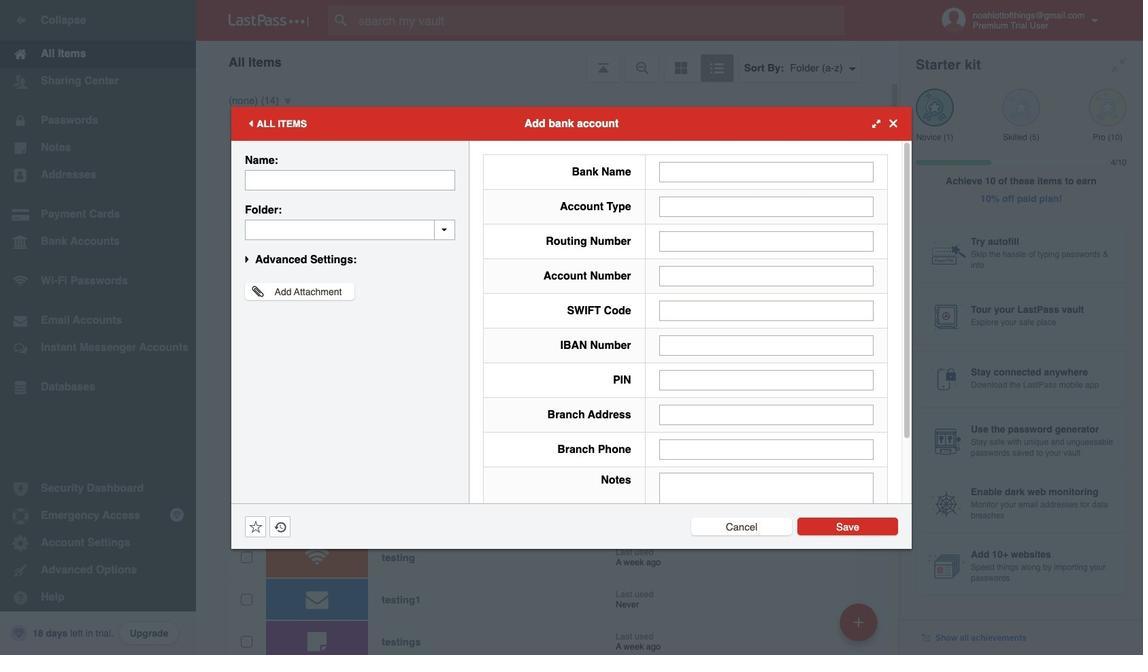 Task type: vqa. For each thing, say whether or not it's contained in the screenshot.
Search My Vault text field
yes



Task type: describe. For each thing, give the bounding box(es) containing it.
vault options navigation
[[196, 41, 900, 82]]

Search search field
[[328, 5, 872, 35]]

main navigation navigation
[[0, 0, 196, 656]]



Task type: locate. For each thing, give the bounding box(es) containing it.
search my vault text field
[[328, 5, 872, 35]]

None text field
[[245, 170, 456, 190], [659, 196, 874, 217], [659, 301, 874, 321], [659, 335, 874, 356], [659, 370, 874, 390], [659, 473, 874, 557], [245, 170, 456, 190], [659, 196, 874, 217], [659, 301, 874, 321], [659, 335, 874, 356], [659, 370, 874, 390], [659, 473, 874, 557]]

dialog
[[231, 107, 912, 566]]

new item image
[[855, 618, 864, 627]]

new item navigation
[[835, 600, 887, 656]]

lastpass image
[[229, 14, 309, 27]]

None text field
[[659, 162, 874, 182], [245, 220, 456, 240], [659, 231, 874, 252], [659, 266, 874, 286], [659, 405, 874, 425], [659, 440, 874, 460], [659, 162, 874, 182], [245, 220, 456, 240], [659, 231, 874, 252], [659, 266, 874, 286], [659, 405, 874, 425], [659, 440, 874, 460]]



